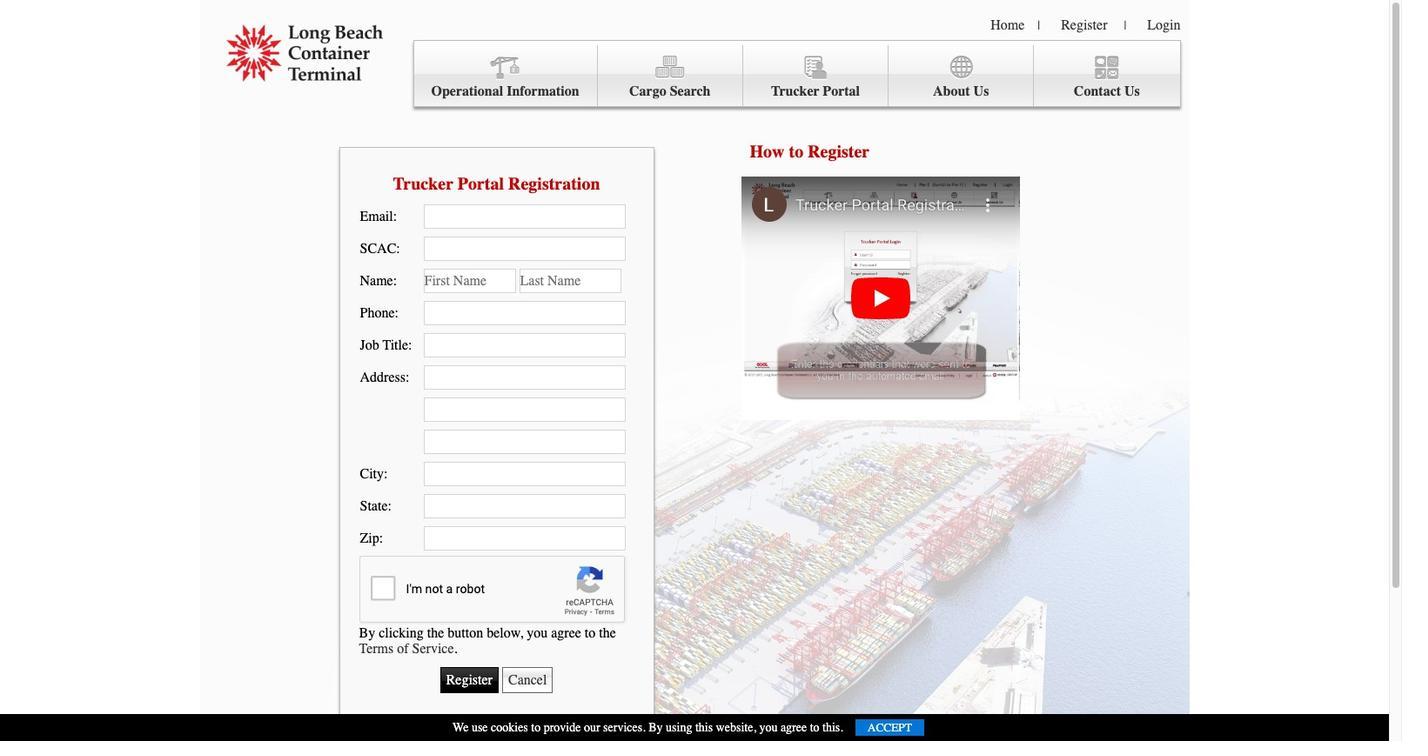 Task type: describe. For each thing, give the bounding box(es) containing it.
: for name :
[[393, 273, 397, 289]]

: for phone :
[[395, 305, 399, 321]]

Last Name text field
[[519, 269, 621, 293]]

this.
[[823, 721, 843, 735]]

1 horizontal spatial register
[[1061, 17, 1107, 33]]

operational information
[[431, 84, 579, 99]]

contact us
[[1074, 84, 1140, 99]]

this
[[695, 721, 713, 735]]

to left this. at the right of the page
[[810, 721, 819, 735]]

trucker portal
[[771, 84, 860, 99]]

SCAC text field
[[423, 237, 625, 261]]

how
[[750, 142, 785, 162]]

name
[[360, 273, 393, 289]]

1 | from the left
[[1038, 18, 1040, 33]]

email
[[360, 209, 393, 225]]

1 horizontal spatial agree
[[781, 721, 807, 735]]

: for email :
[[393, 209, 397, 225]]

cancel button
[[502, 667, 553, 693]]

by inside by clicking the button below, you agree to the terms of service .
[[359, 625, 375, 641]]

name :
[[360, 273, 397, 289]]

Job Title text field
[[423, 333, 625, 358]]

about us
[[933, 84, 989, 99]]

Name text field
[[423, 269, 516, 293]]

we use cookies to provide our services. by using this website, you agree to this.
[[453, 721, 843, 735]]

trucker for trucker portal
[[771, 84, 819, 99]]

menu bar containing operational information
[[413, 40, 1181, 107]]

login link
[[1147, 17, 1181, 33]]

to left the provide
[[531, 721, 541, 735]]

us for contact us
[[1124, 84, 1140, 99]]

accept
[[868, 721, 912, 735]]

Email text field
[[423, 205, 625, 229]]

state
[[360, 499, 388, 514]]

services.
[[603, 721, 646, 735]]

address :
[[360, 370, 409, 386]]

: right job
[[408, 338, 412, 353]]

login
[[1147, 17, 1181, 33]]

provide
[[544, 721, 581, 735]]

using
[[666, 721, 692, 735]]

Zip text field
[[423, 527, 625, 551]]

City text field
[[423, 462, 625, 487]]

we
[[453, 721, 469, 735]]

information
[[507, 84, 579, 99]]

about
[[933, 84, 970, 99]]

how to register
[[750, 142, 870, 162]]

2 the from the left
[[599, 625, 616, 641]]

cookies
[[491, 721, 528, 735]]

website,
[[716, 721, 756, 735]]

State text field
[[423, 494, 625, 519]]

trucker portal registration
[[393, 174, 600, 194]]



Task type: vqa. For each thing, say whether or not it's contained in the screenshot.
topmost you
yes



Task type: locate. For each thing, give the bounding box(es) containing it.
portal for trucker portal registration
[[458, 174, 504, 194]]

accept button
[[855, 720, 924, 736]]

: down title at left top
[[406, 370, 409, 386]]

job title :
[[360, 338, 412, 353]]

trucker up how to register
[[771, 84, 819, 99]]

Address text field
[[423, 366, 625, 390]]

0 vertical spatial agree
[[551, 625, 581, 641]]

1 vertical spatial by
[[649, 721, 663, 735]]

2 | from the left
[[1124, 18, 1126, 33]]

operational information link
[[414, 45, 598, 107]]

: down the email :
[[396, 241, 400, 257]]

clicking
[[379, 625, 424, 641]]

operational
[[431, 84, 503, 99]]

0 horizontal spatial |
[[1038, 18, 1040, 33]]

us for about us
[[974, 84, 989, 99]]

use
[[472, 721, 488, 735]]

cargo search
[[629, 84, 711, 99]]

email :
[[360, 209, 397, 225]]

you right below,
[[527, 625, 548, 641]]

phone
[[360, 305, 395, 321]]

service
[[412, 641, 454, 657]]

us
[[974, 84, 989, 99], [1124, 84, 1140, 99]]

trucker up the email :
[[393, 174, 453, 194]]

zip
[[360, 531, 379, 547]]

register
[[1061, 17, 1107, 33], [808, 142, 870, 162]]

state :
[[360, 499, 392, 514]]

agree inside by clicking the button below, you agree to the terms of service .
[[551, 625, 581, 641]]

1 the from the left
[[427, 625, 444, 641]]

agree
[[551, 625, 581, 641], [781, 721, 807, 735]]

trucker portal link
[[743, 45, 889, 107]]

1 horizontal spatial |
[[1124, 18, 1126, 33]]

1 horizontal spatial portal
[[823, 84, 860, 99]]

0 vertical spatial trucker
[[771, 84, 819, 99]]

home link
[[991, 17, 1025, 33]]

|
[[1038, 18, 1040, 33], [1124, 18, 1126, 33]]

agree left this. at the right of the page
[[781, 721, 807, 735]]

0 horizontal spatial agree
[[551, 625, 581, 641]]

to right how at the top of page
[[789, 142, 803, 162]]

1 horizontal spatial trucker
[[771, 84, 819, 99]]

register down trucker portal
[[808, 142, 870, 162]]

0 horizontal spatial portal
[[458, 174, 504, 194]]

0 vertical spatial by
[[359, 625, 375, 641]]

: for address :
[[406, 370, 409, 386]]

to
[[789, 142, 803, 162], [585, 625, 596, 641], [531, 721, 541, 735], [810, 721, 819, 735]]

portal for trucker portal
[[823, 84, 860, 99]]

: up state :
[[384, 466, 388, 482]]

registration
[[508, 174, 600, 194]]

terms of service link
[[359, 641, 454, 657]]

search
[[670, 84, 711, 99]]

2 us from the left
[[1124, 84, 1140, 99]]

0 horizontal spatial by
[[359, 625, 375, 641]]

1 us from the left
[[974, 84, 989, 99]]

1 horizontal spatial by
[[649, 721, 663, 735]]

portal inside menu bar
[[823, 84, 860, 99]]

title
[[383, 338, 408, 353]]

phone :
[[360, 305, 399, 321]]

home
[[991, 17, 1025, 33]]

Phone text field
[[423, 301, 625, 325]]

cancel
[[508, 672, 547, 688]]

contact
[[1074, 84, 1121, 99]]

address
[[360, 370, 406, 386]]

about us link
[[889, 45, 1034, 107]]

trucker
[[771, 84, 819, 99], [393, 174, 453, 194]]

:
[[393, 209, 397, 225], [396, 241, 400, 257], [393, 273, 397, 289], [395, 305, 399, 321], [408, 338, 412, 353], [406, 370, 409, 386], [384, 466, 388, 482], [388, 499, 392, 514], [379, 531, 383, 547]]

of
[[397, 641, 409, 657]]

1 horizontal spatial the
[[599, 625, 616, 641]]

scac
[[360, 241, 396, 257]]

register link
[[1061, 17, 1107, 33]]

None text field
[[423, 398, 625, 422], [423, 430, 625, 454], [423, 398, 625, 422], [423, 430, 625, 454]]

1 vertical spatial agree
[[781, 721, 807, 735]]

you inside by clicking the button below, you agree to the terms of service .
[[527, 625, 548, 641]]

1 horizontal spatial you
[[759, 721, 778, 735]]

you
[[527, 625, 548, 641], [759, 721, 778, 735]]

0 vertical spatial you
[[527, 625, 548, 641]]

1 vertical spatial trucker
[[393, 174, 453, 194]]

: down scac :
[[393, 273, 397, 289]]

1 vertical spatial portal
[[458, 174, 504, 194]]

zip :
[[360, 531, 383, 547]]

0 horizontal spatial trucker
[[393, 174, 453, 194]]

scac :
[[360, 241, 400, 257]]

below,
[[487, 625, 523, 641]]

agree up cancel button on the left bottom
[[551, 625, 581, 641]]

| right home link
[[1038, 18, 1040, 33]]

| left login link
[[1124, 18, 1126, 33]]

0 horizontal spatial you
[[527, 625, 548, 641]]

us right 'contact'
[[1124, 84, 1140, 99]]

1 vertical spatial you
[[759, 721, 778, 735]]

cargo search link
[[598, 45, 743, 107]]

trucker for trucker portal registration
[[393, 174, 453, 194]]

portal
[[823, 84, 860, 99], [458, 174, 504, 194]]

city
[[360, 466, 384, 482]]

by left clicking
[[359, 625, 375, 641]]

you right website,
[[759, 721, 778, 735]]

: up scac :
[[393, 209, 397, 225]]

contact us link
[[1034, 45, 1180, 107]]

by left using
[[649, 721, 663, 735]]

by
[[359, 625, 375, 641], [649, 721, 663, 735]]

: for state :
[[388, 499, 392, 514]]

: for scac :
[[396, 241, 400, 257]]

menu bar
[[413, 40, 1181, 107]]

0 vertical spatial portal
[[823, 84, 860, 99]]

0 horizontal spatial register
[[808, 142, 870, 162]]

: down state :
[[379, 531, 383, 547]]

terms
[[359, 641, 394, 657]]

None submit
[[440, 667, 499, 693]]

us right about
[[974, 84, 989, 99]]

0 vertical spatial register
[[1061, 17, 1107, 33]]

1 horizontal spatial us
[[1124, 84, 1140, 99]]

portal up how to register
[[823, 84, 860, 99]]

cargo
[[629, 84, 666, 99]]

portal up email text field
[[458, 174, 504, 194]]

the
[[427, 625, 444, 641], [599, 625, 616, 641]]

: for city :
[[384, 466, 388, 482]]

register up contact us link
[[1061, 17, 1107, 33]]

trucker inside menu bar
[[771, 84, 819, 99]]

0 horizontal spatial the
[[427, 625, 444, 641]]

: for zip :
[[379, 531, 383, 547]]

0 horizontal spatial us
[[974, 84, 989, 99]]

1 vertical spatial register
[[808, 142, 870, 162]]

city :
[[360, 466, 388, 482]]

job
[[360, 338, 379, 353]]

: down city :
[[388, 499, 392, 514]]

: up title at left top
[[395, 305, 399, 321]]

our
[[584, 721, 600, 735]]

button
[[448, 625, 483, 641]]

to inside by clicking the button below, you agree to the terms of service .
[[585, 625, 596, 641]]

by clicking the button below, you agree to the terms of service .
[[359, 625, 616, 657]]

.
[[454, 641, 457, 657]]

to right below,
[[585, 625, 596, 641]]



